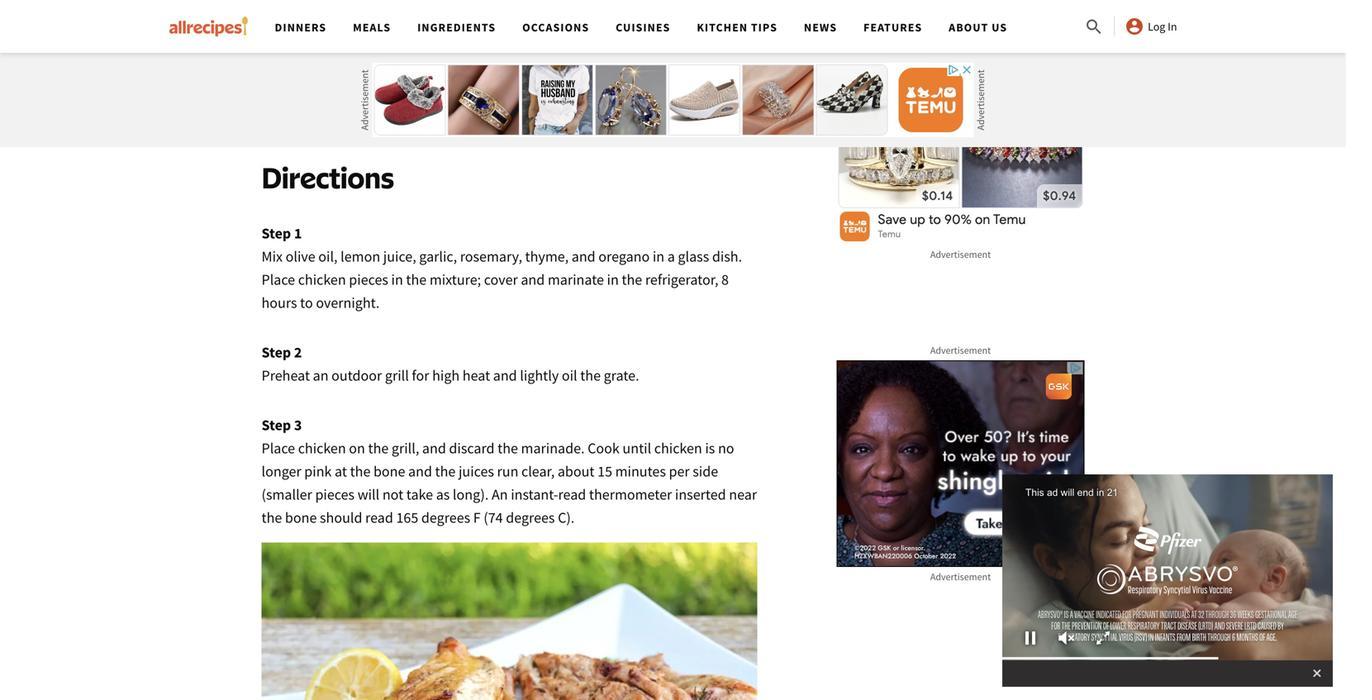 Task type: vqa. For each thing, say whether or not it's contained in the screenshot.
the left the Food
no



Task type: describe. For each thing, give the bounding box(es) containing it.
oregano
[[599, 247, 650, 266]]

navigation containing dinners
[[262, 0, 1085, 53]]

walmart logo image
[[631, 66, 701, 91]]

oil,
[[319, 247, 338, 266]]

juice,
[[383, 247, 416, 266]]

until
[[623, 439, 652, 458]]

an
[[492, 485, 508, 504]]

add to
[[592, 72, 628, 85]]

per
[[669, 462, 690, 481]]

clear,
[[522, 462, 555, 481]]

chicken up per
[[655, 439, 703, 458]]

preheat an outdoor grill for high heat and lightly oil the grate.
[[262, 366, 640, 385]]

is
[[705, 439, 715, 458]]

0 vertical spatial bone
[[374, 462, 405, 481]]

ingredients link
[[418, 20, 496, 35]]

unmute button group
[[1049, 626, 1085, 651]]

minutes
[[616, 462, 666, 481]]

1 vertical spatial read
[[365, 509, 393, 527]]

features link
[[864, 20, 923, 35]]

long).
[[453, 485, 489, 504]]

oil
[[562, 366, 578, 385]]

the down (smaller
[[262, 509, 282, 527]]

home image
[[169, 17, 248, 36]]

and right heat
[[493, 366, 517, 385]]

glass
[[678, 247, 710, 266]]

olive
[[286, 247, 316, 266]]

8
[[722, 271, 729, 289]]

about us
[[949, 20, 1008, 35]]

advertisement
[[627, 125, 690, 137]]

(74
[[484, 509, 503, 527]]

thermometer
[[589, 485, 672, 504]]

cuisines
[[616, 20, 671, 35]]

1 degrees from the left
[[422, 509, 471, 527]]

tips
[[751, 20, 778, 35]]

dinners
[[275, 20, 327, 35]]

a
[[668, 247, 675, 266]]

news
[[804, 20, 837, 35]]

0 vertical spatial to
[[617, 72, 628, 85]]

f
[[474, 509, 481, 527]]

meals
[[353, 20, 391, 35]]

cuisines link
[[616, 20, 671, 35]]

the right on
[[368, 439, 389, 458]]

occasions link
[[523, 20, 590, 35]]

ingredients
[[418, 20, 496, 35]]

from
[[579, 32, 606, 48]]

on
[[349, 439, 365, 458]]

in
[[1168, 19, 1178, 34]]

and right the grill,
[[422, 439, 446, 458]]

place inside the mix olive oil, lemon juice, garlic, rosemary, thyme, and oregano in a glass dish. place chicken pieces in the mixture; cover and marinate in the refrigerator, 8 hours to overnight.
[[262, 271, 295, 289]]

7
[[626, 13, 634, 28]]

longer
[[262, 462, 301, 481]]

ingredients
[[637, 13, 708, 28]]

marinate
[[548, 271, 604, 289]]

will
[[358, 485, 380, 504]]

log in link
[[1125, 17, 1178, 36]]

an
[[313, 366, 329, 385]]

about us link
[[949, 20, 1008, 35]]

run
[[497, 462, 519, 481]]

rosemary,
[[460, 247, 522, 266]]

grate.
[[604, 366, 640, 385]]

discard
[[449, 439, 495, 458]]

meals link
[[353, 20, 391, 35]]

buy
[[579, 13, 604, 28]]

buy all 7 ingredients from this recipe for $25.77
[[579, 13, 735, 48]]

recipe
[[633, 32, 670, 48]]

to inside the mix olive oil, lemon juice, garlic, rosemary, thyme, and oregano in a glass dish. place chicken pieces in the mixture; cover and marinate in the refrigerator, 8 hours to overnight.
[[300, 294, 313, 312]]

log
[[1148, 19, 1166, 34]]

mix olive oil, lemon juice, garlic, rosemary, thyme, and oregano in a glass dish. place chicken pieces in the mixture; cover and marinate in the refrigerator, 8 hours to overnight.
[[262, 247, 742, 312]]

0 vertical spatial read
[[558, 485, 586, 504]]

inserted
[[675, 485, 726, 504]]

place chicken on the grill, and discard the marinade. cook until chicken is no longer pink at the bone and the juices run clear, about 15 minutes per side (smaller pieces will not take as long). an instant-read thermometer inserted near the bone should read 165 degrees f (74 degrees c).
[[262, 439, 757, 527]]

instant-
[[511, 485, 558, 504]]

hours
[[262, 294, 297, 312]]

mixture;
[[430, 271, 481, 289]]



Task type: locate. For each thing, give the bounding box(es) containing it.
for down ingredients
[[673, 32, 691, 48]]

1 place from the top
[[262, 271, 295, 289]]

advertisement region
[[837, 0, 1085, 245], [372, 63, 974, 137], [837, 360, 1085, 567]]

pieces inside the mix olive oil, lemon juice, garlic, rosemary, thyme, and oregano in a glass dish. place chicken pieces in the mixture; cover and marinate in the refrigerator, 8 hours to overnight.
[[349, 271, 389, 289]]

place up longer
[[262, 439, 295, 458]]

not
[[383, 485, 404, 504]]

about
[[558, 462, 595, 481]]

bone up not
[[374, 462, 405, 481]]

pieces down lemon
[[349, 271, 389, 289]]

1 horizontal spatial in
[[607, 271, 619, 289]]

$25.77
[[695, 32, 735, 48]]

to right the add
[[617, 72, 628, 85]]

chicken inside the mix olive oil, lemon juice, garlic, rosemary, thyme, and oregano in a glass dish. place chicken pieces in the mixture; cover and marinate in the refrigerator, 8 hours to overnight.
[[298, 271, 346, 289]]

degrees down the as
[[422, 509, 471, 527]]

1 vertical spatial pieces
[[315, 485, 355, 504]]

all
[[608, 13, 622, 28]]

log in
[[1148, 19, 1178, 34]]

overnight.
[[316, 294, 380, 312]]

1 vertical spatial place
[[262, 439, 295, 458]]

search image
[[1085, 17, 1105, 37]]

juices
[[459, 462, 494, 481]]

1 horizontal spatial to
[[617, 72, 628, 85]]

degrees
[[422, 509, 471, 527], [506, 509, 555, 527]]

grill,
[[392, 439, 419, 458]]

in left a
[[653, 247, 665, 266]]

place inside place chicken on the grill, and discard the marinade. cook until chicken is no longer pink at the bone and the juices run clear, about 15 minutes per side (smaller pieces will not take as long). an instant-read thermometer inserted near the bone should read 165 degrees f (74 degrees c).
[[262, 439, 295, 458]]

high
[[432, 366, 460, 385]]

1 horizontal spatial degrees
[[506, 509, 555, 527]]

preheat
[[262, 366, 310, 385]]

marinade.
[[521, 439, 585, 458]]

navigation
[[262, 0, 1085, 53]]

kitchen
[[697, 20, 748, 35]]

as
[[436, 485, 450, 504]]

in
[[653, 247, 665, 266], [391, 271, 403, 289], [607, 271, 619, 289]]

and up take
[[408, 462, 432, 481]]

the up the run
[[498, 439, 518, 458]]

0 horizontal spatial to
[[300, 294, 313, 312]]

0 vertical spatial place
[[262, 271, 295, 289]]

165
[[396, 509, 419, 527]]

to
[[617, 72, 628, 85], [300, 294, 313, 312]]

cover
[[484, 271, 518, 289]]

the right at
[[350, 462, 371, 481]]

greek chicken on white plate with twigs of rosemary and half a lemon image
[[262, 543, 758, 700]]

pink
[[304, 462, 332, 481]]

grill
[[385, 366, 409, 385]]

degrees down instant-
[[506, 509, 555, 527]]

thyme,
[[525, 247, 569, 266]]

1 vertical spatial for
[[412, 366, 429, 385]]

c).
[[558, 509, 575, 527]]

bone
[[374, 462, 405, 481], [285, 509, 317, 527]]

news link
[[804, 20, 837, 35]]

for inside buy all 7 ingredients from this recipe for $25.77
[[673, 32, 691, 48]]

1 horizontal spatial for
[[673, 32, 691, 48]]

cook
[[588, 439, 620, 458]]

features
[[864, 20, 923, 35]]

1 vertical spatial bone
[[285, 509, 317, 527]]

lightly
[[520, 366, 559, 385]]

chicken up the pink
[[298, 439, 346, 458]]

15
[[598, 462, 613, 481]]

0 horizontal spatial degrees
[[422, 509, 471, 527]]

0 horizontal spatial in
[[391, 271, 403, 289]]

0 horizontal spatial for
[[412, 366, 429, 385]]

near
[[729, 485, 757, 504]]

0 vertical spatial for
[[673, 32, 691, 48]]

directions
[[262, 160, 394, 195]]

in down juice, at the top of the page
[[391, 271, 403, 289]]

(smaller
[[262, 485, 312, 504]]

lemon
[[341, 247, 380, 266]]

dinners link
[[275, 20, 327, 35]]

1 vertical spatial to
[[300, 294, 313, 312]]

about
[[949, 20, 989, 35]]

read down about
[[558, 485, 586, 504]]

2 degrees from the left
[[506, 509, 555, 527]]

cart
[[704, 72, 725, 85]]

pieces down at
[[315, 485, 355, 504]]

1 horizontal spatial read
[[558, 485, 586, 504]]

the right oil
[[581, 366, 601, 385]]

chicken
[[298, 271, 346, 289], [298, 439, 346, 458], [655, 439, 703, 458]]

refrigerator,
[[646, 271, 719, 289]]

kitchen tips
[[697, 20, 778, 35]]

place up hours
[[262, 271, 295, 289]]

us
[[992, 20, 1008, 35]]

the down juice, at the top of the page
[[406, 271, 427, 289]]

read
[[558, 485, 586, 504], [365, 509, 393, 527]]

to right hours
[[300, 294, 313, 312]]

0 horizontal spatial bone
[[285, 509, 317, 527]]

mix
[[262, 247, 283, 266]]

this
[[609, 32, 630, 48]]

the down oregano
[[622, 271, 643, 289]]

heat
[[463, 366, 490, 385]]

occasions
[[523, 20, 590, 35]]

pieces
[[349, 271, 389, 289], [315, 485, 355, 504]]

for right the grill
[[412, 366, 429, 385]]

should
[[320, 509, 362, 527]]

garlic,
[[419, 247, 457, 266]]

2 horizontal spatial in
[[653, 247, 665, 266]]

outdoor
[[332, 366, 382, 385]]

read down will
[[365, 509, 393, 527]]

0 horizontal spatial read
[[365, 509, 393, 527]]

account image
[[1125, 17, 1145, 36]]

dish.
[[712, 247, 742, 266]]

at
[[335, 462, 347, 481]]

add
[[592, 72, 614, 85]]

1 horizontal spatial bone
[[374, 462, 405, 481]]

chicken down oil,
[[298, 271, 346, 289]]

in down oregano
[[607, 271, 619, 289]]

bone down (smaller
[[285, 509, 317, 527]]

side
[[693, 462, 719, 481]]

take
[[407, 485, 433, 504]]

the up the as
[[435, 462, 456, 481]]

and
[[572, 247, 596, 266], [521, 271, 545, 289], [493, 366, 517, 385], [422, 439, 446, 458], [408, 462, 432, 481]]

kitchen tips link
[[697, 20, 778, 35]]

and down thyme,
[[521, 271, 545, 289]]

pieces inside place chicken on the grill, and discard the marinade. cook until chicken is no longer pink at the bone and the juices run clear, about 15 minutes per side (smaller pieces will not take as long). an instant-read thermometer inserted near the bone should read 165 degrees f (74 degrees c).
[[315, 485, 355, 504]]

the
[[406, 271, 427, 289], [622, 271, 643, 289], [581, 366, 601, 385], [368, 439, 389, 458], [498, 439, 518, 458], [350, 462, 371, 481], [435, 462, 456, 481], [262, 509, 282, 527]]

no
[[718, 439, 735, 458]]

0 vertical spatial pieces
[[349, 271, 389, 289]]

2 place from the top
[[262, 439, 295, 458]]

and up marinate
[[572, 247, 596, 266]]



